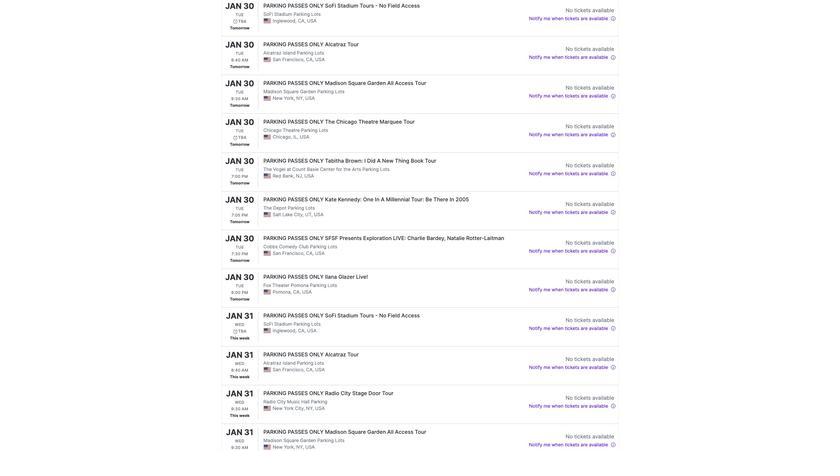 Task type: describe. For each thing, give the bounding box(es) containing it.
0 vertical spatial city
[[341, 390, 351, 397]]

no tickets available for third notify me when tickets are available button from the top of the page
[[566, 85, 614, 91]]

marquee
[[380, 119, 402, 125]]

york
[[284, 406, 294, 412]]

1 notify me when tickets are available button from the top
[[529, 14, 616, 22]]

parking passes only alcatraz tour for jan 30
[[263, 41, 359, 48]]

jan for us national flag icon associated with jan 30 tue 7:30 pm tomorrow
[[225, 234, 242, 244]]

2 notify from the top
[[529, 54, 542, 60]]

us national flag image for jan 30 tue 8:00 pm tomorrow
[[263, 290, 271, 295]]

inglewood, for jan 30
[[273, 18, 297, 23]]

only for jan 31 wed's us national flag icon
[[309, 313, 324, 319]]

1 vertical spatial radio
[[263, 399, 276, 405]]

brown:
[[345, 158, 363, 164]]

only for us national flag image related to jan 31 wed 8:40 am this week
[[309, 352, 324, 358]]

lake
[[282, 212, 293, 218]]

no tickets available for 12th notify me when tickets are available button from the bottom
[[566, 7, 614, 13]]

jan for us national flag icon for jan 30 tue 8:00 pm tomorrow
[[225, 273, 242, 283]]

center
[[320, 167, 335, 172]]

basie
[[307, 167, 319, 172]]

tour:
[[411, 196, 424, 203]]

am for jan 30 tue 8:40 am tomorrow
[[242, 58, 248, 63]]

pm for parking passes only kate kennedy: one in a millennial tour: be there in 2005
[[242, 213, 248, 218]]

new for jan 31 wed 9:30 am
[[273, 445, 283, 450]]

9 notify from the top
[[529, 326, 542, 332]]

jan 30 tue 9:30 am tomorrow
[[225, 79, 254, 108]]

0 vertical spatial theatre
[[358, 119, 378, 125]]

new york, ny, usa for jan 30
[[273, 96, 315, 101]]

1 in from the left
[[375, 196, 379, 203]]

chicago theatre parking lots
[[263, 128, 328, 133]]

me for 4th notify me when tickets are available button from the bottom
[[544, 326, 550, 332]]

1 tomorrow from the top
[[230, 26, 250, 31]]

tooltip image for jan 31 wed 8:40 am this week
[[610, 365, 616, 371]]

4 notify me when tickets are available button from the top
[[529, 131, 616, 139]]

4 notify from the top
[[529, 132, 542, 138]]

the vogel at count basie center for the arts parking lots
[[263, 167, 390, 172]]

passes for us national flag image related to jan 31 wed 8:40 am this week
[[288, 352, 308, 358]]

parking passes only kate kennedy: one in a millennial tour: be there in 2005
[[263, 196, 469, 203]]

6 notify from the top
[[529, 210, 542, 215]]

no tickets available for 2nd notify me when tickets are available button from the bottom
[[566, 395, 614, 402]]

tue for parking passes only sfsf presents exploration live: charlie bardey, natalie rotter-laitman
[[236, 245, 244, 250]]

when for 5th notify me when tickets are available button from the top
[[552, 171, 564, 177]]

no for 8th notify me when tickets are available button from the top of the page
[[566, 279, 573, 285]]

count
[[292, 167, 306, 172]]

no for 7th notify me when tickets are available button from the bottom of the page
[[566, 201, 573, 208]]

fox theater pomona parking lots
[[263, 283, 337, 288]]

parking for us national flag image related to jan 30 tue 7:00 pm tomorrow
[[263, 158, 286, 164]]

book
[[411, 158, 424, 164]]

this week
[[230, 336, 250, 341]]

wed for jan 31 wed 9:30 am this week
[[235, 400, 245, 405]]

arts
[[352, 167, 361, 172]]

pm for parking passes only sfsf presents exploration live: charlie bardey, natalie rotter-laitman
[[242, 252, 248, 257]]

1 horizontal spatial chicago
[[336, 119, 357, 125]]

parking passes only sofi stadium tours - no field access for jan 30
[[263, 2, 420, 9]]

tooltip image for jan 30 tue 7:05 pm tomorrow
[[610, 210, 616, 215]]

us national flag image for jan 30 tue
[[263, 18, 271, 23]]

radio city music hall parking
[[263, 399, 327, 405]]

when for 4th notify me when tickets are available button from the bottom
[[552, 326, 564, 332]]

when for 7th notify me when tickets are available button from the top of the page
[[552, 248, 564, 254]]

il,
[[293, 134, 298, 140]]

only for us national flag icon associated with jan 30 tue 7:30 pm tomorrow
[[309, 235, 324, 242]]

4 tomorrow from the top
[[230, 142, 250, 147]]

7:05
[[232, 213, 240, 218]]

jan 30 tue 8:00 pm tomorrow
[[225, 273, 254, 302]]

1 notify from the top
[[529, 15, 542, 21]]

madison square garden parking lots for 30
[[263, 89, 345, 95]]

the depot parking lots
[[263, 205, 315, 211]]

cobbs comedy club parking lots
[[263, 244, 337, 250]]

notify me when tickets are available for 7th notify me when tickets are available button from the bottom of the page
[[529, 210, 608, 215]]

tba for us national flag icon for jan 30 tue
[[238, 135, 247, 140]]

am for jan 31 wed 9:30 am
[[242, 446, 248, 451]]

passes for us national flag image related to jan 30 tue 7:00 pm tomorrow
[[288, 158, 308, 164]]

are for 2nd notify me when tickets are available button from the bottom
[[581, 404, 588, 409]]

club
[[299, 244, 309, 250]]

inglewood, ca, usa for jan 30
[[273, 18, 317, 23]]

wed for jan 31 wed 8:40 am this week
[[235, 362, 245, 367]]

31 for jan 31 wed 9:30 am
[[244, 428, 253, 438]]

new york city, ny, usa
[[273, 406, 325, 412]]

parking passes only ilana glazer live!
[[263, 274, 368, 281]]

madison square garden parking lots for 31
[[263, 438, 345, 444]]

glazer
[[338, 274, 355, 281]]

tue for parking passes only alcatraz tour
[[236, 51, 244, 56]]

1 week from the top
[[239, 336, 250, 341]]

8 notify me when tickets are available button from the top
[[529, 286, 616, 294]]

rotter-
[[466, 235, 484, 242]]

comedy
[[279, 244, 297, 250]]

laitman
[[484, 235, 504, 242]]

be
[[425, 196, 432, 203]]

stage
[[352, 390, 367, 397]]

0 vertical spatial the
[[325, 119, 335, 125]]

millennial
[[386, 196, 410, 203]]

no for 4th notify me when tickets are available button
[[566, 123, 573, 130]]

notify me when tickets are available for 7th notify me when tickets are available button from the top of the page
[[529, 248, 608, 254]]

only for us national flag icon related to jan 31 wed 9:30 am
[[309, 429, 324, 436]]

12 notify from the top
[[529, 442, 542, 448]]

kennedy:
[[338, 196, 362, 203]]

door
[[368, 390, 381, 397]]

parking passes only sfsf presents exploration live: charlie bardey, natalie rotter-laitman
[[263, 235, 504, 242]]

are for 2nd notify me when tickets are available button from the top
[[581, 54, 588, 60]]

1 this from the top
[[230, 336, 238, 341]]

parking for us national flag image associated with jan 30 tue 8:40 am tomorrow
[[263, 41, 286, 48]]

ilana
[[325, 274, 337, 281]]

2 notify me when tickets are available button from the top
[[529, 53, 616, 61]]

0 horizontal spatial city
[[277, 399, 286, 405]]

city, for 30
[[294, 212, 304, 218]]

jan 31 wed
[[226, 312, 253, 328]]

tue for parking passes only ilana glazer live!
[[236, 284, 244, 289]]

30 for parking passes only madison square garden all access tour
[[243, 79, 254, 89]]

31 for jan 31 wed 9:30 am this week
[[244, 389, 253, 399]]

us national flag image for jan 31 wed 8:40 am this week
[[263, 368, 271, 373]]

3 notify from the top
[[529, 93, 542, 99]]

this for parking passes only alcatraz tour
[[230, 375, 238, 380]]

7 notify me when tickets are available button from the top
[[529, 247, 616, 255]]

9 notify me when tickets are available button from the top
[[529, 325, 616, 333]]

jan 31 wed 9:30 am this week
[[226, 389, 253, 419]]

new york, ny, usa for jan 31
[[273, 445, 315, 450]]

12 notify me when tickets are available button from the top
[[529, 441, 616, 449]]

nj,
[[296, 173, 303, 179]]

jan for us national flag image related to jan 31 wed 9:30 am this week
[[226, 389, 242, 399]]

8 notify from the top
[[529, 287, 542, 293]]

for
[[336, 167, 342, 172]]

3 notify me when tickets are available button from the top
[[529, 92, 616, 100]]

tabitha
[[325, 158, 344, 164]]

1 vertical spatial chicago
[[263, 128, 281, 133]]

30 for parking passes only tabitha brown: i did a new thing book tour
[[243, 157, 254, 166]]

no tickets available for third notify me when tickets are available button from the bottom
[[566, 356, 614, 363]]

7 notify from the top
[[529, 248, 542, 254]]

jan for us national flag image for jan 30 tue
[[225, 1, 242, 11]]

when for 12th notify me when tickets are available button from the bottom
[[552, 15, 564, 21]]

at
[[287, 167, 291, 172]]

tba for us national flag image for jan 30 tue
[[238, 19, 247, 24]]

tooltip image for jan 30 tue 9:30 am tomorrow
[[610, 94, 616, 99]]

- for 30
[[375, 2, 378, 9]]

parking passes only radio city stage door tour
[[263, 390, 394, 397]]

cobbs
[[263, 244, 278, 250]]

jan for us national flag image related to jan 31 wed 8:40 am this week
[[226, 351, 242, 360]]

5 notify from the top
[[529, 171, 542, 177]]

tue for parking passes only madison square garden all access tour
[[236, 90, 244, 95]]

tooltip image for jan 31 wed
[[610, 326, 616, 332]]

kate
[[325, 196, 337, 203]]

1 vertical spatial ny,
[[306, 406, 314, 412]]

31 for jan 31 wed 8:40 am this week
[[244, 351, 253, 360]]

5 notify me when tickets are available button from the top
[[529, 170, 616, 178]]

live!
[[356, 274, 368, 281]]

bank,
[[282, 173, 295, 179]]

the
[[344, 167, 351, 172]]

10 notify from the top
[[529, 365, 542, 371]]

no tickets available for 4th notify me when tickets are available button from the bottom
[[566, 317, 614, 324]]

francisco, for jan 30 tue 8:40 am tomorrow
[[282, 57, 305, 62]]

us national flag image for jan 31 wed 9:30 am
[[263, 445, 271, 450]]

island for 31
[[283, 361, 296, 366]]

jan 31 wed 8:40 am this week
[[226, 351, 253, 380]]

jan 30 tue 7:05 pm tomorrow
[[225, 195, 254, 225]]

exploration
[[363, 235, 392, 242]]

fox
[[263, 283, 271, 288]]

parking for us national flag icon for jan 30 tue 8:00 pm tomorrow
[[263, 274, 286, 281]]

parking passes only the chicago theatre marquee tour
[[263, 119, 415, 125]]

inglewood, for jan 31
[[273, 328, 297, 334]]

jan for us national flag icon associated with jan 30 tue 9:30 am tomorrow
[[225, 79, 242, 89]]

7:30
[[231, 252, 240, 257]]

us national flag image for jan 30 tue 9:30 am tomorrow
[[263, 96, 271, 101]]

ut,
[[305, 212, 313, 218]]

hall
[[301, 399, 310, 405]]

jan 31 wed 9:30 am
[[226, 428, 253, 451]]

passes for us national flag image associated with jan 30 tue 7:05 pm tomorrow
[[288, 196, 308, 203]]



Task type: locate. For each thing, give the bounding box(es) containing it.
2 vertical spatial tba
[[238, 329, 247, 334]]

york, for 31
[[284, 445, 295, 450]]

12 when from the top
[[552, 442, 564, 448]]

5 us national flag image from the top
[[263, 368, 271, 373]]

11 are from the top
[[581, 404, 588, 409]]

tue inside jan 30 tue 9:30 am tomorrow
[[236, 90, 244, 95]]

passes
[[288, 2, 308, 9], [288, 41, 308, 48], [288, 80, 308, 87], [288, 119, 308, 125], [288, 158, 308, 164], [288, 196, 308, 203], [288, 235, 308, 242], [288, 274, 308, 281], [288, 313, 308, 319], [288, 352, 308, 358], [288, 390, 308, 397], [288, 429, 308, 436]]

1 vertical spatial alcatraz island parking lots
[[263, 361, 324, 366]]

passes for us national flag image for jan 30 tue
[[288, 2, 308, 9]]

3 when from the top
[[552, 93, 564, 99]]

2 vertical spatial this
[[230, 414, 238, 419]]

chicago,
[[273, 134, 292, 140]]

did
[[367, 158, 376, 164]]

salt lake city, ut, usa
[[273, 212, 324, 218]]

all for 31
[[387, 429, 394, 436]]

2 sofi stadium parking lots from the top
[[263, 322, 321, 327]]

jan 30 tue 8:40 am tomorrow
[[225, 40, 254, 69]]

jan inside jan 31 wed 8:40 am this week
[[226, 351, 242, 360]]

city, down radio city music hall parking
[[295, 406, 305, 412]]

7:00
[[231, 174, 240, 179]]

1 - from the top
[[375, 2, 378, 9]]

charlie
[[407, 235, 425, 242]]

1 vertical spatial 9:30
[[231, 407, 240, 412]]

a right one
[[381, 196, 385, 203]]

no for 5th notify me when tickets are available button from the top
[[566, 162, 573, 169]]

tue for parking passes only kate kennedy: one in a millennial tour: be there in 2005
[[236, 206, 244, 211]]

30 for parking passes only sofi stadium tours - no field access
[[243, 1, 254, 11]]

san francisco, ca, usa
[[273, 57, 325, 62], [273, 251, 325, 256], [273, 367, 325, 373]]

a
[[377, 158, 381, 164], [381, 196, 385, 203]]

4 us national flag image from the top
[[263, 212, 271, 218]]

7 tue from the top
[[236, 245, 244, 250]]

city up the york
[[277, 399, 286, 405]]

one
[[363, 196, 373, 203]]

stadium
[[337, 2, 358, 9], [274, 11, 292, 17], [337, 313, 358, 319], [274, 322, 292, 327]]

lots
[[311, 11, 321, 17], [315, 50, 324, 56], [335, 89, 345, 95], [319, 128, 328, 133], [380, 167, 390, 172], [305, 205, 315, 211], [328, 244, 337, 250], [328, 283, 337, 288], [311, 322, 321, 327], [315, 361, 324, 366], [335, 438, 345, 444]]

8 only from the top
[[309, 274, 324, 281]]

2 vertical spatial 9:30
[[231, 446, 240, 451]]

2 in from the left
[[450, 196, 454, 203]]

tomorrow inside jan 30 tue 7:00 pm tomorrow
[[230, 181, 250, 186]]

sofi stadium parking lots for 31
[[263, 322, 321, 327]]

2 - from the top
[[375, 313, 378, 319]]

week up jan 31 wed 9:30 am this week
[[239, 375, 250, 380]]

city left stage
[[341, 390, 351, 397]]

me for 7th notify me when tickets are available button from the top of the page
[[544, 248, 550, 254]]

theatre left "marquee"
[[358, 119, 378, 125]]

week down jan 31 wed
[[239, 336, 250, 341]]

tue for parking passes only sofi stadium tours - no field access
[[236, 12, 244, 17]]

1 alcatraz island parking lots from the top
[[263, 50, 324, 56]]

tours
[[360, 2, 374, 9], [360, 313, 374, 319]]

week inside jan 31 wed 9:30 am this week
[[239, 414, 250, 419]]

3 parking from the top
[[263, 80, 286, 87]]

31 down jan 31 wed 9:30 am this week
[[244, 428, 253, 438]]

31 inside jan 31 wed 9:30 am
[[244, 428, 253, 438]]

0 vertical spatial chicago
[[336, 119, 357, 125]]

tickets
[[574, 7, 591, 13], [565, 15, 579, 21], [574, 46, 591, 52], [565, 54, 579, 60], [574, 85, 591, 91], [565, 93, 579, 99], [574, 123, 591, 130], [565, 132, 579, 138], [574, 162, 591, 169], [565, 171, 579, 177], [574, 201, 591, 208], [565, 210, 579, 215], [574, 240, 591, 246], [565, 248, 579, 254], [574, 279, 591, 285], [565, 287, 579, 293], [574, 317, 591, 324], [565, 326, 579, 332], [574, 356, 591, 363], [565, 365, 579, 371], [574, 395, 591, 402], [565, 404, 579, 409], [574, 434, 591, 440], [565, 442, 579, 448]]

wed inside jan 31 wed 9:30 am
[[235, 439, 245, 444]]

notify me when tickets are available for 1st notify me when tickets are available button from the bottom
[[529, 442, 608, 448]]

2 new york, ny, usa from the top
[[273, 445, 315, 450]]

us national flag image for jan 30 tue 7:05 pm tomorrow
[[263, 212, 271, 218]]

when for 2nd notify me when tickets are available button from the top
[[552, 54, 564, 60]]

31
[[244, 312, 253, 321], [244, 351, 253, 360], [244, 389, 253, 399], [244, 428, 253, 438]]

tue inside jan 30 tue 8:40 am tomorrow
[[236, 51, 244, 56]]

thing
[[395, 158, 409, 164]]

1 vertical spatial jan 30 tue
[[225, 118, 254, 134]]

8:40 for 30
[[231, 58, 240, 63]]

4 no tickets available from the top
[[566, 123, 614, 130]]

2 francisco, from the top
[[282, 251, 305, 256]]

0 vertical spatial inglewood,
[[273, 18, 297, 23]]

jan 30 tue for parking passes only sofi stadium tours - no field access
[[225, 1, 254, 17]]

red bank, nj, usa
[[273, 173, 314, 179]]

this down jan 31 wed
[[230, 336, 238, 341]]

new
[[273, 96, 283, 101], [382, 158, 394, 164], [273, 406, 283, 412], [273, 445, 283, 450]]

presents
[[339, 235, 362, 242]]

us national flag image for jan 30 tue 8:40 am tomorrow
[[263, 57, 271, 62]]

1 vertical spatial tours
[[360, 313, 374, 319]]

1 horizontal spatial city
[[341, 390, 351, 397]]

0 horizontal spatial chicago
[[263, 128, 281, 133]]

pomona, ca, usa
[[273, 289, 312, 295]]

radio left music
[[263, 399, 276, 405]]

2 only from the top
[[309, 41, 324, 48]]

there
[[433, 196, 448, 203]]

me for 2nd notify me when tickets are available button from the top
[[544, 54, 550, 60]]

0 vertical spatial york,
[[284, 96, 295, 101]]

9 parking from the top
[[263, 313, 286, 319]]

1 vertical spatial tba
[[238, 135, 247, 140]]

tomorrow inside jan 30 tue 9:30 am tomorrow
[[230, 103, 250, 108]]

0 vertical spatial parking passes only madison square garden all access tour
[[263, 80, 426, 87]]

6 notify me when tickets are available button from the top
[[529, 208, 616, 216]]

30 inside jan 30 tue 9:30 am tomorrow
[[243, 79, 254, 89]]

1 9:30 from the top
[[231, 97, 240, 101]]

pm right 7:05
[[242, 213, 248, 218]]

1 when from the top
[[552, 15, 564, 21]]

2005
[[456, 196, 469, 203]]

passes for jan 31 wed's us national flag icon
[[288, 313, 308, 319]]

jan 30 tue for parking passes only the chicago theatre marquee tour
[[225, 118, 254, 134]]

jan inside jan 31 wed 9:30 am this week
[[226, 389, 242, 399]]

theatre up chicago, il, usa
[[283, 128, 300, 133]]

i
[[364, 158, 366, 164]]

only
[[309, 2, 324, 9], [309, 41, 324, 48], [309, 80, 324, 87], [309, 119, 324, 125], [309, 158, 324, 164], [309, 196, 324, 203], [309, 235, 324, 242], [309, 274, 324, 281], [309, 313, 324, 319], [309, 352, 324, 358], [309, 390, 324, 397], [309, 429, 324, 436]]

31 inside jan 31 wed 9:30 am this week
[[244, 389, 253, 399]]

notify
[[529, 15, 542, 21], [529, 54, 542, 60], [529, 93, 542, 99], [529, 132, 542, 138], [529, 171, 542, 177], [529, 210, 542, 215], [529, 248, 542, 254], [529, 287, 542, 293], [529, 326, 542, 332], [529, 365, 542, 371], [529, 404, 542, 409], [529, 442, 542, 448]]

pm right 7:00
[[242, 174, 248, 179]]

tooltip image
[[610, 16, 616, 21], [610, 94, 616, 99], [610, 210, 616, 215], [610, 326, 616, 332], [610, 365, 616, 371], [610, 443, 616, 448]]

jan for us national flag image related to jan 30 tue 7:00 pm tomorrow
[[225, 157, 242, 166]]

new for jan 30 tue 9:30 am tomorrow
[[273, 96, 283, 101]]

2 us national flag image from the top
[[263, 135, 271, 140]]

0 horizontal spatial theatre
[[283, 128, 300, 133]]

30 inside jan 30 tue 7:00 pm tomorrow
[[243, 157, 254, 166]]

tooltip image
[[610, 55, 616, 60], [610, 132, 616, 138], [610, 171, 616, 177], [610, 249, 616, 254], [610, 288, 616, 293], [610, 404, 616, 409]]

31 inside jan 31 wed
[[244, 312, 253, 321]]

this inside jan 31 wed 9:30 am this week
[[230, 414, 238, 419]]

parking for us national flag icon associated with jan 30 tue 7:30 pm tomorrow
[[263, 235, 286, 242]]

1 parking passes only alcatraz tour from the top
[[263, 41, 359, 48]]

30 inside jan 30 tue 8:40 am tomorrow
[[243, 40, 254, 50]]

9:30
[[231, 97, 240, 101], [231, 407, 240, 412], [231, 446, 240, 451]]

week up jan 31 wed 9:30 am
[[239, 414, 250, 419]]

tooltip image for jan 30 tue 7:00 pm tomorrow
[[610, 171, 616, 177]]

tomorrow inside jan 30 tue 7:30 pm tomorrow
[[230, 258, 250, 263]]

0 vertical spatial san francisco, ca, usa
[[273, 57, 325, 62]]

when for 1st notify me when tickets are available button from the bottom
[[552, 442, 564, 448]]

no tickets available for 5th notify me when tickets are available button from the top
[[566, 162, 614, 169]]

0 vertical spatial field
[[388, 2, 400, 9]]

are for 7th notify me when tickets are available button from the bottom of the page
[[581, 210, 588, 215]]

5 when from the top
[[552, 171, 564, 177]]

jan 30 tue 7:30 pm tomorrow
[[225, 234, 254, 263]]

8:00
[[231, 290, 241, 295]]

only for us national flag image for jan 30 tue
[[309, 2, 324, 9]]

2 parking passes only madison square garden all access tour from the top
[[263, 429, 426, 436]]

3 me from the top
[[544, 93, 550, 99]]

31 inside jan 31 wed 8:40 am this week
[[244, 351, 253, 360]]

1 vertical spatial parking passes only alcatraz tour
[[263, 352, 359, 358]]

0 vertical spatial alcatraz island parking lots
[[263, 50, 324, 56]]

this up jan 31 wed 9:30 am this week
[[230, 375, 238, 380]]

3 are from the top
[[581, 93, 588, 99]]

0 vertical spatial san
[[273, 57, 281, 62]]

no
[[379, 2, 386, 9], [566, 7, 573, 13], [566, 46, 573, 52], [566, 85, 573, 91], [566, 123, 573, 130], [566, 162, 573, 169], [566, 201, 573, 208], [566, 240, 573, 246], [566, 279, 573, 285], [379, 313, 386, 319], [566, 317, 573, 324], [566, 356, 573, 363], [566, 395, 573, 402], [566, 434, 573, 440]]

tue inside jan 30 tue 7:05 pm tomorrow
[[236, 206, 244, 211]]

only for us national flag icon for jan 30 tue 8:00 pm tomorrow
[[309, 274, 324, 281]]

7 passes from the top
[[288, 235, 308, 242]]

30 for parking passes only sfsf presents exploration live: charlie bardey, natalie rotter-laitman
[[243, 234, 254, 244]]

1 no tickets available from the top
[[566, 7, 614, 13]]

1 san francisco, ca, usa from the top
[[273, 57, 325, 62]]

am inside jan 30 tue 9:30 am tomorrow
[[242, 97, 248, 101]]

9 me from the top
[[544, 326, 550, 332]]

0 vertical spatial 8:40
[[231, 58, 240, 63]]

30 inside jan 30 tue 8:00 pm tomorrow
[[243, 273, 254, 283]]

7 me from the top
[[544, 248, 550, 254]]

us national flag image for jan 31 wed 9:30 am this week
[[263, 406, 271, 412]]

12 passes from the top
[[288, 429, 308, 436]]

jan inside jan 30 tue 7:05 pm tomorrow
[[225, 195, 242, 205]]

field for jan 30
[[388, 2, 400, 9]]

in left 2005
[[450, 196, 454, 203]]

2 tomorrow from the top
[[230, 64, 250, 69]]

3 notify me when tickets are available from the top
[[529, 93, 608, 99]]

5 30 from the top
[[243, 157, 254, 166]]

tomorrow inside jan 30 tue 8:00 pm tomorrow
[[230, 297, 250, 302]]

0 vertical spatial island
[[283, 50, 296, 56]]

7 parking from the top
[[263, 235, 286, 242]]

1 vertical spatial madison square garden parking lots
[[263, 438, 345, 444]]

this for parking passes only radio city stage door tour
[[230, 414, 238, 419]]

0 vertical spatial parking passes only alcatraz tour
[[263, 41, 359, 48]]

jan inside jan 30 tue 7:00 pm tomorrow
[[225, 157, 242, 166]]

0 vertical spatial madison square garden parking lots
[[263, 89, 345, 95]]

week for parking passes only alcatraz tour
[[239, 375, 250, 380]]

1 vertical spatial city,
[[295, 406, 305, 412]]

3 9:30 from the top
[[231, 446, 240, 451]]

0 horizontal spatial radio
[[263, 399, 276, 405]]

sofi stadium parking lots for 30
[[263, 11, 321, 17]]

francisco, for jan 31 wed 8:40 am this week
[[282, 367, 305, 373]]

pm inside jan 30 tue 8:00 pm tomorrow
[[242, 290, 248, 295]]

inglewood,
[[273, 18, 297, 23], [273, 328, 297, 334]]

6 parking from the top
[[263, 196, 286, 203]]

0 vertical spatial 9:30
[[231, 97, 240, 101]]

7 notify me when tickets are available from the top
[[529, 248, 608, 254]]

4 us national flag image from the top
[[263, 290, 271, 295]]

1 parking passes only madison square garden all access tour from the top
[[263, 80, 426, 87]]

theater
[[272, 283, 290, 288]]

tue for parking passes only tabitha brown: i did a new thing book tour
[[236, 168, 244, 173]]

jan inside jan 30 tue 7:30 pm tomorrow
[[225, 234, 242, 244]]

6 no tickets available from the top
[[566, 201, 614, 208]]

2 vertical spatial francisco,
[[282, 367, 305, 373]]

jan inside jan 31 wed 9:30 am
[[226, 428, 242, 438]]

1 vertical spatial theatre
[[283, 128, 300, 133]]

notify me when tickets are available for 4th notify me when tickets are available button from the bottom
[[529, 326, 608, 332]]

me for 12th notify me when tickets are available button from the bottom
[[544, 15, 550, 21]]

2 am from the top
[[242, 97, 248, 101]]

am inside jan 31 wed 9:30 am this week
[[242, 407, 248, 412]]

2 parking from the top
[[263, 41, 286, 48]]

san for jan 31 wed 8:40 am this week
[[273, 367, 281, 373]]

30
[[243, 1, 254, 11], [243, 40, 254, 50], [243, 79, 254, 89], [243, 118, 254, 127], [243, 157, 254, 166], [243, 195, 254, 205], [243, 234, 254, 244], [243, 273, 254, 283]]

1 vertical spatial this
[[230, 375, 238, 380]]

island
[[283, 50, 296, 56], [283, 361, 296, 366]]

8 me from the top
[[544, 287, 550, 293]]

8:40 inside jan 31 wed 8:40 am this week
[[231, 368, 240, 373]]

pm for parking passes only ilana glazer live!
[[242, 290, 248, 295]]

when
[[552, 15, 564, 21], [552, 54, 564, 60], [552, 93, 564, 99], [552, 132, 564, 138], [552, 171, 564, 177], [552, 210, 564, 215], [552, 248, 564, 254], [552, 287, 564, 293], [552, 326, 564, 332], [552, 365, 564, 371], [552, 404, 564, 409], [552, 442, 564, 448]]

the
[[325, 119, 335, 125], [263, 167, 272, 172], [263, 205, 272, 211]]

san for jan 30 tue 8:40 am tomorrow
[[273, 57, 281, 62]]

1 francisco, from the top
[[282, 57, 305, 62]]

8 are from the top
[[581, 287, 588, 293]]

city, left ut,
[[294, 212, 304, 218]]

music
[[287, 399, 300, 405]]

jan 30 tue 7:00 pm tomorrow
[[225, 157, 254, 186]]

1 vertical spatial a
[[381, 196, 385, 203]]

11 when from the top
[[552, 404, 564, 409]]

tomorrow for parking passes only madison square garden all access tour
[[230, 103, 250, 108]]

am inside jan 31 wed 9:30 am
[[242, 446, 248, 451]]

0 vertical spatial all
[[387, 80, 394, 87]]

when for 4th notify me when tickets are available button
[[552, 132, 564, 138]]

red
[[273, 173, 281, 179]]

tours for jan 30
[[360, 2, 374, 9]]

3 no tickets available from the top
[[566, 85, 614, 91]]

31 up this week
[[244, 312, 253, 321]]

passes for us national flag icon related to jan 31 wed 9:30 am
[[288, 429, 308, 436]]

6 tue from the top
[[236, 206, 244, 211]]

tue inside jan 30 tue 7:00 pm tomorrow
[[236, 168, 244, 173]]

tooltip image for jan 30 tue 8:40 am tomorrow
[[610, 55, 616, 60]]

1 horizontal spatial theatre
[[358, 119, 378, 125]]

1 parking passes only sofi stadium tours - no field access from the top
[[263, 2, 420, 9]]

in right one
[[375, 196, 379, 203]]

the for kate
[[263, 205, 272, 211]]

wed inside jan 31 wed
[[235, 323, 245, 328]]

5 passes from the top
[[288, 158, 308, 164]]

when for 7th notify me when tickets are available button from the bottom of the page
[[552, 210, 564, 215]]

vogel
[[273, 167, 285, 172]]

0 vertical spatial jan 30 tue
[[225, 1, 254, 17]]

11 notify me when tickets are available button from the top
[[529, 402, 616, 410]]

11 me from the top
[[544, 404, 550, 409]]

31 down this week
[[244, 351, 253, 360]]

0 vertical spatial sofi stadium parking lots
[[263, 11, 321, 17]]

31 for jan 31 wed
[[244, 312, 253, 321]]

9 passes from the top
[[288, 313, 308, 319]]

30 inside jan 30 tue 7:05 pm tomorrow
[[243, 195, 254, 205]]

1 vertical spatial york,
[[284, 445, 295, 450]]

2 30 from the top
[[243, 40, 254, 50]]

0 vertical spatial radio
[[325, 390, 339, 397]]

8:40 inside jan 30 tue 8:40 am tomorrow
[[231, 58, 240, 63]]

2 vertical spatial the
[[263, 205, 272, 211]]

am inside jan 31 wed 8:40 am this week
[[242, 368, 248, 373]]

wed inside jan 31 wed 9:30 am this week
[[235, 400, 245, 405]]

1 vertical spatial inglewood, ca, usa
[[273, 328, 317, 334]]

9 when from the top
[[552, 326, 564, 332]]

parking
[[263, 2, 286, 9], [263, 41, 286, 48], [263, 80, 286, 87], [263, 119, 286, 125], [263, 158, 286, 164], [263, 196, 286, 203], [263, 235, 286, 242], [263, 274, 286, 281], [263, 313, 286, 319], [263, 352, 286, 358], [263, 390, 286, 397], [263, 429, 286, 436]]

1 jan 30 tue from the top
[[225, 1, 254, 17]]

parking passes only tabitha brown: i did a new thing book tour
[[263, 158, 436, 164]]

2 wed from the top
[[235, 362, 245, 367]]

us national flag image
[[263, 96, 271, 101], [263, 135, 271, 140], [263, 251, 271, 256], [263, 290, 271, 295], [263, 329, 271, 334], [263, 445, 271, 450]]

1 san from the top
[[273, 57, 281, 62]]

5 notify me when tickets are available from the top
[[529, 171, 608, 177]]

1 vertical spatial new york, ny, usa
[[273, 445, 315, 450]]

york,
[[284, 96, 295, 101], [284, 445, 295, 450]]

week inside jan 31 wed 8:40 am this week
[[239, 375, 250, 380]]

pm for parking passes only tabitha brown: i did a new thing book tour
[[242, 174, 248, 179]]

1 vertical spatial san francisco, ca, usa
[[273, 251, 325, 256]]

7 are from the top
[[581, 248, 588, 254]]

8 no tickets available from the top
[[566, 279, 614, 285]]

3 tba from the top
[[238, 329, 247, 334]]

3 week from the top
[[239, 414, 250, 419]]

9:30 inside jan 31 wed 9:30 am
[[231, 446, 240, 451]]

only for us national flag icon for jan 30 tue
[[309, 119, 324, 125]]

are
[[581, 15, 588, 21], [581, 54, 588, 60], [581, 93, 588, 99], [581, 132, 588, 138], [581, 171, 588, 177], [581, 210, 588, 215], [581, 248, 588, 254], [581, 287, 588, 293], [581, 326, 588, 332], [581, 365, 588, 371], [581, 404, 588, 409], [581, 442, 588, 448]]

jan inside jan 30 tue 8:40 am tomorrow
[[225, 40, 242, 50]]

chicago, il, usa
[[273, 134, 309, 140]]

jan for jan 31 wed's us national flag icon
[[226, 312, 242, 321]]

1 vertical spatial francisco,
[[282, 251, 305, 256]]

1 vertical spatial san
[[273, 251, 281, 256]]

this inside jan 31 wed 8:40 am this week
[[230, 375, 238, 380]]

7 only from the top
[[309, 235, 324, 242]]

passes for us national flag image associated with jan 30 tue 8:40 am tomorrow
[[288, 41, 308, 48]]

9:30 inside jan 30 tue 9:30 am tomorrow
[[231, 97, 240, 101]]

1 tue from the top
[[236, 12, 244, 17]]

2 parking passes only sofi stadium tours - no field access from the top
[[263, 313, 420, 319]]

tooltip image for jan 30 tue 8:00 pm tomorrow
[[610, 288, 616, 293]]

live:
[[393, 235, 406, 242]]

tomorrow inside jan 30 tue 7:05 pm tomorrow
[[230, 220, 250, 225]]

san for jan 30 tue 7:30 pm tomorrow
[[273, 251, 281, 256]]

natalie
[[447, 235, 465, 242]]

parking for us national flag icon associated with jan 30 tue 9:30 am tomorrow
[[263, 80, 286, 87]]

only for us national flag image associated with jan 30 tue 7:05 pm tomorrow
[[309, 196, 324, 203]]

2 no tickets available from the top
[[566, 46, 614, 52]]

notify me when tickets are available for 8th notify me when tickets are available button from the top of the page
[[529, 287, 608, 293]]

10 notify me when tickets are available button from the top
[[529, 364, 616, 371]]

jan inside jan 30 tue 8:00 pm tomorrow
[[225, 273, 242, 283]]

0 vertical spatial -
[[375, 2, 378, 9]]

francisco,
[[282, 57, 305, 62], [282, 251, 305, 256], [282, 367, 305, 373]]

jan inside jan 30 tue 9:30 am tomorrow
[[225, 79, 242, 89]]

2 jan 30 tue from the top
[[225, 118, 254, 134]]

wed inside jan 31 wed 8:40 am this week
[[235, 362, 245, 367]]

0 vertical spatial tba
[[238, 19, 247, 24]]

0 vertical spatial tours
[[360, 2, 374, 9]]

only for us national flag image associated with jan 30 tue 8:40 am tomorrow
[[309, 41, 324, 48]]

am inside jan 30 tue 8:40 am tomorrow
[[242, 58, 248, 63]]

5 only from the top
[[309, 158, 324, 164]]

2 us national flag image from the top
[[263, 57, 271, 62]]

available
[[592, 7, 614, 13], [589, 15, 608, 21], [592, 46, 614, 52], [589, 54, 608, 60], [592, 85, 614, 91], [589, 93, 608, 99], [592, 123, 614, 130], [589, 132, 608, 138], [592, 162, 614, 169], [589, 171, 608, 177], [592, 201, 614, 208], [589, 210, 608, 215], [592, 240, 614, 246], [589, 248, 608, 254], [592, 279, 614, 285], [589, 287, 608, 293], [592, 317, 614, 324], [589, 326, 608, 332], [592, 356, 614, 363], [589, 365, 608, 371], [592, 395, 614, 402], [589, 404, 608, 409], [592, 434, 614, 440], [589, 442, 608, 448]]

wed for jan 31 wed
[[235, 323, 245, 328]]

1 vertical spatial sofi stadium parking lots
[[263, 322, 321, 327]]

1 horizontal spatial in
[[450, 196, 454, 203]]

3 us national flag image from the top
[[263, 251, 271, 256]]

tomorrow inside jan 30 tue 8:40 am tomorrow
[[230, 64, 250, 69]]

1 vertical spatial -
[[375, 313, 378, 319]]

1 wed from the top
[[235, 323, 245, 328]]

pm right 7:30
[[242, 252, 248, 257]]

alcatraz island parking lots for 30
[[263, 50, 324, 56]]

in
[[375, 196, 379, 203], [450, 196, 454, 203]]

tue
[[236, 12, 244, 17], [236, 51, 244, 56], [236, 90, 244, 95], [236, 129, 244, 134], [236, 168, 244, 173], [236, 206, 244, 211], [236, 245, 244, 250], [236, 284, 244, 289]]

2 8:40 from the top
[[231, 368, 240, 373]]

31 down jan 31 wed 8:40 am this week
[[244, 389, 253, 399]]

0 vertical spatial city,
[[294, 212, 304, 218]]

tue inside jan 30 tue 8:00 pm tomorrow
[[236, 284, 244, 289]]

0 vertical spatial this
[[230, 336, 238, 341]]

access
[[401, 2, 420, 9], [395, 80, 413, 87], [401, 313, 420, 319], [395, 429, 413, 436]]

pm inside jan 30 tue 7:05 pm tomorrow
[[242, 213, 248, 218]]

6 tomorrow from the top
[[230, 220, 250, 225]]

9:30 inside jan 31 wed 9:30 am this week
[[231, 407, 240, 412]]

0 vertical spatial a
[[377, 158, 381, 164]]

pomona,
[[273, 289, 292, 295]]

2 vertical spatial ny,
[[296, 445, 304, 450]]

tour
[[347, 41, 359, 48], [415, 80, 426, 87], [403, 119, 415, 125], [425, 158, 436, 164], [347, 352, 359, 358], [382, 390, 394, 397], [415, 429, 426, 436]]

7 when from the top
[[552, 248, 564, 254]]

us national flag image
[[263, 18, 271, 23], [263, 57, 271, 62], [263, 174, 271, 179], [263, 212, 271, 218], [263, 368, 271, 373], [263, 406, 271, 412]]

sfsf
[[325, 235, 338, 242]]

tomorrow
[[230, 26, 250, 31], [230, 64, 250, 69], [230, 103, 250, 108], [230, 142, 250, 147], [230, 181, 250, 186], [230, 220, 250, 225], [230, 258, 250, 263], [230, 297, 250, 302]]

4 tooltip image from the top
[[610, 249, 616, 254]]

3 tomorrow from the top
[[230, 103, 250, 108]]

radio left stage
[[325, 390, 339, 397]]

2 tba from the top
[[238, 135, 247, 140]]

this up jan 31 wed 9:30 am
[[230, 414, 238, 419]]

0 horizontal spatial a
[[377, 158, 381, 164]]

sofi
[[325, 2, 336, 9], [263, 11, 273, 17], [325, 313, 336, 319], [263, 322, 273, 327]]

notify me when tickets are available for 2nd notify me when tickets are available button from the bottom
[[529, 404, 608, 409]]

usa
[[307, 18, 317, 23], [315, 57, 325, 62], [305, 96, 315, 101], [300, 134, 309, 140], [304, 173, 314, 179], [314, 212, 324, 218], [315, 251, 325, 256], [302, 289, 312, 295], [307, 328, 317, 334], [315, 367, 325, 373], [315, 406, 325, 412], [305, 445, 315, 450]]

me for 2nd notify me when tickets are available button from the bottom
[[544, 404, 550, 409]]

me for 8th notify me when tickets are available button from the top of the page
[[544, 287, 550, 293]]

1 horizontal spatial radio
[[325, 390, 339, 397]]

0 vertical spatial parking passes only sofi stadium tours - no field access
[[263, 2, 420, 9]]

1 vertical spatial island
[[283, 361, 296, 366]]

parking for us national flag image for jan 30 tue
[[263, 2, 286, 9]]

no for 2nd notify me when tickets are available button from the top
[[566, 46, 573, 52]]

1 tooltip image from the top
[[610, 55, 616, 60]]

am for jan 31 wed 9:30 am this week
[[242, 407, 248, 412]]

tue for parking passes only the chicago theatre marquee tour
[[236, 129, 244, 134]]

4 me from the top
[[544, 132, 550, 138]]

3 us national flag image from the top
[[263, 174, 271, 179]]

week
[[239, 336, 250, 341], [239, 375, 250, 380], [239, 414, 250, 419]]

are for 5th notify me when tickets are available button from the top
[[581, 171, 588, 177]]

passes for us national flag icon for jan 30 tue
[[288, 119, 308, 125]]

am for jan 30 tue 9:30 am tomorrow
[[242, 97, 248, 101]]

8:40
[[231, 58, 240, 63], [231, 368, 240, 373]]

pm right 8:00
[[242, 290, 248, 295]]

tue inside jan 30 tue 7:30 pm tomorrow
[[236, 245, 244, 250]]

depot
[[273, 205, 286, 211]]

me for third notify me when tickets are available button from the top of the page
[[544, 93, 550, 99]]

pomona
[[291, 283, 309, 288]]

1 vertical spatial the
[[263, 167, 272, 172]]

10 no tickets available from the top
[[566, 356, 614, 363]]

1 vertical spatial all
[[387, 429, 394, 436]]

pm inside jan 30 tue 7:30 pm tomorrow
[[242, 252, 248, 257]]

salt
[[273, 212, 281, 218]]

2 vertical spatial week
[[239, 414, 250, 419]]

parking passes only sofi stadium tours - no field access
[[263, 2, 420, 9], [263, 313, 420, 319]]

are for 1st notify me when tickets are available button from the bottom
[[581, 442, 588, 448]]

a right did
[[377, 158, 381, 164]]

1 vertical spatial field
[[388, 313, 400, 319]]

30 inside jan 30 tue 7:30 pm tomorrow
[[243, 234, 254, 244]]

1 vertical spatial parking passes only madison square garden all access tour
[[263, 429, 426, 436]]

garden
[[367, 80, 386, 87], [300, 89, 316, 95], [367, 429, 386, 436], [300, 438, 316, 444]]

the for tabitha
[[263, 167, 272, 172]]

inglewood, ca, usa
[[273, 18, 317, 23], [273, 328, 317, 334]]

11 notify from the top
[[529, 404, 542, 409]]

2 parking passes only alcatraz tour from the top
[[263, 352, 359, 358]]

2 island from the top
[[283, 361, 296, 366]]

notify me when tickets are available button
[[529, 14, 616, 22], [529, 53, 616, 61], [529, 92, 616, 100], [529, 131, 616, 139], [529, 170, 616, 178], [529, 208, 616, 216], [529, 247, 616, 255], [529, 286, 616, 294], [529, 325, 616, 333], [529, 364, 616, 371], [529, 402, 616, 410], [529, 441, 616, 449]]

0 vertical spatial francisco,
[[282, 57, 305, 62]]

tomorrow for parking passes only alcatraz tour
[[230, 64, 250, 69]]

1 vertical spatial 8:40
[[231, 368, 240, 373]]

0 vertical spatial ny,
[[296, 96, 304, 101]]

0 vertical spatial inglewood, ca, usa
[[273, 18, 317, 23]]

12 parking from the top
[[263, 429, 286, 436]]

when for 8th notify me when tickets are available button from the top of the page
[[552, 287, 564, 293]]

1 vertical spatial inglewood,
[[273, 328, 297, 334]]

bardey,
[[427, 235, 446, 242]]

are for 12th notify me when tickets are available button from the bottom
[[581, 15, 588, 21]]

1 horizontal spatial a
[[381, 196, 385, 203]]

0 horizontal spatial in
[[375, 196, 379, 203]]

jan inside jan 31 wed
[[226, 312, 242, 321]]

chicago
[[336, 119, 357, 125], [263, 128, 281, 133]]

pm inside jan 30 tue 7:00 pm tomorrow
[[242, 174, 248, 179]]

1 vertical spatial week
[[239, 375, 250, 380]]

1 vertical spatial city
[[277, 399, 286, 405]]

radio
[[325, 390, 339, 397], [263, 399, 276, 405]]

notify me when tickets are available for third notify me when tickets are available button from the top of the page
[[529, 93, 608, 99]]

2 vertical spatial san
[[273, 367, 281, 373]]

1 vertical spatial parking passes only sofi stadium tours - no field access
[[263, 313, 420, 319]]

no tickets available for 4th notify me when tickets are available button
[[566, 123, 614, 130]]

0 vertical spatial new york, ny, usa
[[273, 96, 315, 101]]

madison square garden parking lots
[[263, 89, 345, 95], [263, 438, 345, 444]]

2 vertical spatial san francisco, ca, usa
[[273, 367, 325, 373]]

inglewood, ca, usa for jan 31
[[273, 328, 317, 334]]

-
[[375, 2, 378, 9], [375, 313, 378, 319]]

8 parking from the top
[[263, 274, 286, 281]]

0 vertical spatial week
[[239, 336, 250, 341]]

12 only from the top
[[309, 429, 324, 436]]

2 york, from the top
[[284, 445, 295, 450]]



Task type: vqa. For each thing, say whether or not it's contained in the screenshot.


